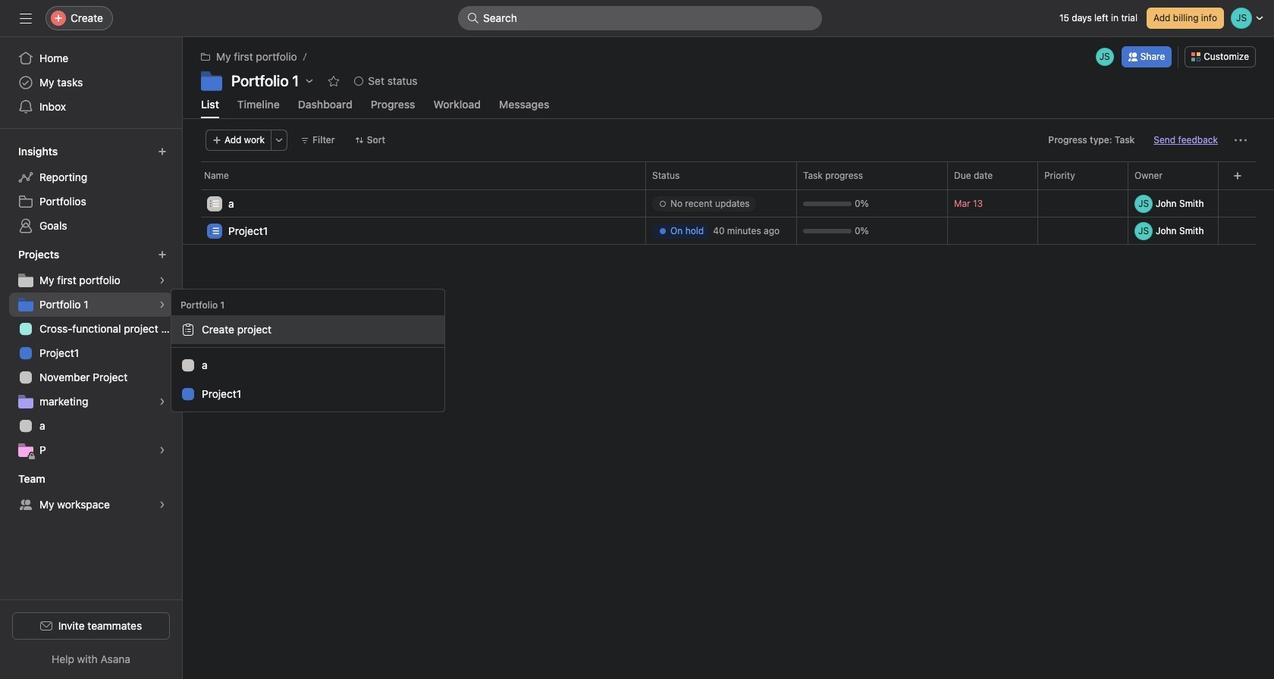 Task type: vqa. For each thing, say whether or not it's contained in the screenshot.
list item
no



Task type: describe. For each thing, give the bounding box(es) containing it.
add to starred image
[[328, 75, 340, 87]]

due date for project1 cell
[[947, 217, 1038, 245]]

more actions image
[[275, 136, 284, 145]]

add field image
[[1233, 171, 1242, 181]]

global element
[[0, 37, 182, 128]]

new project or portfolio image
[[158, 250, 167, 259]]

insights element
[[0, 138, 182, 241]]

projects element
[[0, 241, 182, 466]]

remove image
[[1215, 199, 1224, 208]]

see details, portfolio 1 image
[[158, 300, 167, 309]]

3 row from the top
[[183, 190, 1274, 219]]



Task type: locate. For each thing, give the bounding box(es) containing it.
cell
[[183, 190, 646, 219], [645, 190, 797, 218], [1128, 190, 1227, 218], [183, 217, 646, 247], [645, 217, 797, 245]]

see details, marketing image
[[158, 397, 167, 407]]

prominent image
[[467, 12, 479, 24]]

see details, p image
[[158, 446, 167, 455]]

1 row from the top
[[183, 162, 1274, 190]]

0 vertical spatial list image
[[210, 199, 219, 208]]

1 vertical spatial list image
[[210, 226, 219, 236]]

list image
[[210, 199, 219, 208], [210, 226, 219, 236]]

2 row from the top
[[183, 189, 1274, 190]]

see details, my first portfolio image
[[158, 276, 167, 285]]

teams element
[[0, 466, 182, 520]]

2 list image from the top
[[210, 226, 219, 236]]

4 row from the top
[[183, 217, 1274, 247]]

row
[[183, 162, 1274, 190], [183, 189, 1274, 190], [183, 190, 1274, 219], [183, 217, 1274, 247]]

menu item
[[171, 316, 444, 344]]

hide sidebar image
[[20, 12, 32, 24]]

list box
[[458, 6, 822, 30]]

list image for fourth 'row' from the top of the page
[[210, 226, 219, 236]]

more actions image
[[1235, 134, 1247, 146]]

see details, my workspace image
[[158, 501, 167, 510]]

new insights image
[[158, 147, 167, 156]]

list image for third 'row'
[[210, 199, 219, 208]]

1 list image from the top
[[210, 199, 219, 208]]



